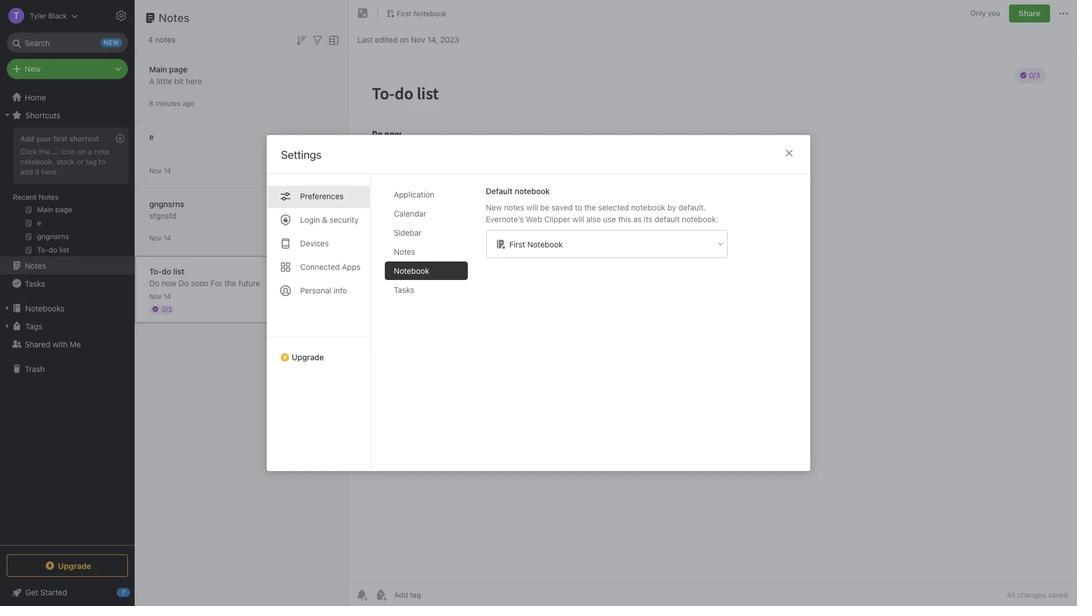 Task type: locate. For each thing, give the bounding box(es) containing it.
first notebook inside field
[[510, 239, 563, 249]]

default
[[486, 186, 513, 196]]

1 horizontal spatial saved
[[1049, 590, 1069, 599]]

1 horizontal spatial first notebook
[[510, 239, 563, 249]]

note list element
[[135, 0, 349, 606]]

notebook up the 'be'
[[515, 186, 550, 196]]

0 vertical spatial the
[[39, 147, 50, 156]]

this
[[618, 214, 632, 224]]

be
[[540, 203, 550, 212]]

login
[[300, 215, 320, 225]]

nov inside note window element
[[411, 35, 426, 44]]

0 horizontal spatial tab list
[[267, 174, 371, 471]]

2 vertical spatial nov 14
[[149, 292, 171, 301]]

0 vertical spatial notes
[[155, 35, 175, 44]]

personal info
[[300, 286, 347, 295]]

recent
[[13, 193, 37, 201]]

nov 14 up 0/3
[[149, 292, 171, 301]]

group inside tree
[[0, 124, 134, 261]]

first inside button
[[397, 9, 412, 18]]

saved
[[552, 203, 573, 212], [1049, 590, 1069, 599]]

1 vertical spatial saved
[[1049, 590, 1069, 599]]

notes up evernote's
[[504, 203, 525, 212]]

1 horizontal spatial do
[[179, 278, 189, 288]]

nov left 14,
[[411, 35, 426, 44]]

nov 14 down the sfgnsfd
[[149, 234, 171, 242]]

notebook,
[[20, 157, 54, 166]]

notes inside note list element
[[155, 35, 175, 44]]

notebook up its
[[631, 203, 666, 212]]

notes down sidebar
[[394, 247, 415, 256]]

new
[[25, 64, 41, 74], [486, 203, 502, 212]]

group containing add your first shortcut
[[0, 124, 134, 261]]

click
[[20, 147, 37, 156]]

also
[[586, 214, 601, 224]]

add tag image
[[374, 588, 388, 602]]

1 vertical spatial upgrade button
[[7, 555, 128, 577]]

3 nov 14 from the top
[[149, 292, 171, 301]]

on
[[400, 35, 409, 44], [78, 147, 86, 156]]

the
[[39, 147, 50, 156], [585, 203, 596, 212], [225, 278, 236, 288]]

2 14 from the top
[[164, 234, 171, 242]]

personal
[[300, 286, 332, 295]]

last edited on nov 14, 2023
[[358, 35, 459, 44]]

list
[[173, 266, 184, 276]]

0 horizontal spatial do
[[149, 278, 159, 288]]

0 horizontal spatial upgrade
[[58, 561, 91, 571]]

e
[[149, 132, 154, 141]]

Search text field
[[15, 33, 120, 53]]

the right "for"
[[225, 278, 236, 288]]

expand notebooks image
[[3, 304, 12, 313]]

notes up the tasks button on the top
[[25, 261, 46, 270]]

notebook
[[414, 9, 447, 18], [528, 239, 563, 249], [394, 266, 429, 276]]

ago
[[183, 99, 194, 107]]

group
[[0, 124, 134, 261]]

14 up 0/3
[[164, 292, 171, 301]]

1 horizontal spatial the
[[225, 278, 236, 288]]

first notebook down web
[[510, 239, 563, 249]]

0 vertical spatial 14
[[164, 166, 171, 175]]

0 vertical spatial nov 14
[[149, 166, 171, 175]]

14 down the sfgnsfd
[[164, 234, 171, 242]]

connected apps
[[300, 262, 361, 272]]

expand note image
[[356, 7, 370, 20]]

1 vertical spatial notebook
[[528, 239, 563, 249]]

shortcut
[[69, 134, 99, 143]]

None search field
[[15, 33, 120, 53]]

sfgnsfd
[[149, 211, 176, 220]]

tags button
[[0, 317, 134, 335]]

tasks down the notebook tab
[[394, 285, 414, 295]]

here.
[[41, 167, 59, 176]]

0 vertical spatial on
[[400, 35, 409, 44]]

with
[[52, 339, 68, 349]]

1 horizontal spatial notes
[[504, 203, 525, 212]]

1 vertical spatial nov 14
[[149, 234, 171, 242]]

1 vertical spatial will
[[573, 214, 584, 224]]

to down the note,
[[99, 157, 106, 166]]

clipper
[[545, 214, 571, 224]]

new up evernote's
[[486, 203, 502, 212]]

0 horizontal spatial new
[[25, 64, 41, 74]]

0 vertical spatial upgrade button
[[267, 337, 370, 366]]

0 vertical spatial first notebook
[[397, 9, 447, 18]]

the up also
[[585, 203, 596, 212]]

upgrade button
[[267, 337, 370, 366], [7, 555, 128, 577]]

to right the 'be'
[[575, 203, 582, 212]]

notebook inside field
[[528, 239, 563, 249]]

0 vertical spatial saved
[[552, 203, 573, 212]]

close image
[[783, 146, 796, 160]]

the inside note list element
[[225, 278, 236, 288]]

notebook inside tab
[[394, 266, 429, 276]]

notes up 4 notes
[[159, 11, 190, 24]]

tasks up the notebooks
[[25, 279, 45, 288]]

tasks tab
[[385, 281, 468, 299]]

on right edited
[[400, 35, 409, 44]]

notebooks
[[25, 303, 65, 313]]

0 vertical spatial will
[[527, 203, 538, 212]]

4 notes
[[148, 35, 175, 44]]

1 vertical spatial first
[[510, 239, 525, 249]]

now
[[162, 278, 177, 288]]

me
[[70, 339, 81, 349]]

add a reminder image
[[355, 588, 369, 602]]

nov
[[411, 35, 426, 44], [149, 166, 162, 175], [149, 234, 162, 242], [149, 292, 162, 301]]

0 vertical spatial notebook
[[414, 9, 447, 18]]

tab list containing preferences
[[267, 174, 371, 471]]

notebook tab
[[385, 262, 468, 280]]

to-
[[149, 266, 162, 276]]

first notebook inside button
[[397, 9, 447, 18]]

14 up gngnsrns
[[164, 166, 171, 175]]

tasks
[[25, 279, 45, 288], [394, 285, 414, 295]]

on left a
[[78, 147, 86, 156]]

shared with me
[[25, 339, 81, 349]]

1 vertical spatial on
[[78, 147, 86, 156]]

14
[[164, 166, 171, 175], [164, 234, 171, 242], [164, 292, 171, 301]]

notebook up 14,
[[414, 9, 447, 18]]

0 horizontal spatial first notebook
[[397, 9, 447, 18]]

default.
[[679, 203, 706, 212]]

1 horizontal spatial upgrade
[[292, 352, 324, 362]]

2 do from the left
[[179, 278, 189, 288]]

nov 14 up gngnsrns
[[149, 166, 171, 175]]

saved right changes
[[1049, 590, 1069, 599]]

security
[[330, 215, 359, 225]]

3 14 from the top
[[164, 292, 171, 301]]

new notes will be saved to the selected notebook by default. evernote's web clipper will also use this as its default notebook.
[[486, 203, 719, 224]]

0 horizontal spatial on
[[78, 147, 86, 156]]

nov down e
[[149, 166, 162, 175]]

first notebook up 14,
[[397, 9, 447, 18]]

first
[[397, 9, 412, 18], [510, 239, 525, 249]]

notes inside new notes will be saved to the selected notebook by default. evernote's web clipper will also use this as its default notebook.
[[504, 203, 525, 212]]

notes right 4
[[155, 35, 175, 44]]

0 horizontal spatial saved
[[552, 203, 573, 212]]

new up home
[[25, 64, 41, 74]]

do down the list
[[179, 278, 189, 288]]

do down "to-"
[[149, 278, 159, 288]]

0 vertical spatial new
[[25, 64, 41, 74]]

notes
[[155, 35, 175, 44], [504, 203, 525, 212]]

bit
[[174, 76, 184, 86]]

1 vertical spatial to
[[575, 203, 582, 212]]

nov 14
[[149, 166, 171, 175], [149, 234, 171, 242], [149, 292, 171, 301]]

1 horizontal spatial to
[[575, 203, 582, 212]]

1 horizontal spatial tab list
[[385, 185, 477, 471]]

0 horizontal spatial tasks
[[25, 279, 45, 288]]

1 vertical spatial 14
[[164, 234, 171, 242]]

0 vertical spatial first
[[397, 9, 412, 18]]

1 vertical spatial first notebook
[[510, 239, 563, 249]]

upgrade for the rightmost upgrade popup button
[[292, 352, 324, 362]]

tree
[[0, 88, 135, 544]]

2 horizontal spatial the
[[585, 203, 596, 212]]

will left also
[[573, 214, 584, 224]]

1 horizontal spatial on
[[400, 35, 409, 44]]

evernote's
[[486, 214, 524, 224]]

home link
[[0, 88, 135, 106]]

upgrade
[[292, 352, 324, 362], [58, 561, 91, 571]]

0 vertical spatial notebook
[[515, 186, 550, 196]]

do
[[149, 278, 159, 288], [179, 278, 189, 288]]

will
[[527, 203, 538, 212], [573, 214, 584, 224]]

sidebar tab
[[385, 223, 468, 242]]

tab list containing application
[[385, 185, 477, 471]]

will up web
[[527, 203, 538, 212]]

2 vertical spatial the
[[225, 278, 236, 288]]

new inside new notes will be saved to the selected notebook by default. evernote's web clipper will also use this as its default notebook.
[[486, 203, 502, 212]]

1 vertical spatial notebook
[[631, 203, 666, 212]]

to-do list
[[149, 266, 184, 276]]

0 horizontal spatial upgrade button
[[7, 555, 128, 577]]

0 vertical spatial upgrade
[[292, 352, 324, 362]]

1 vertical spatial the
[[585, 203, 596, 212]]

saved up clipper
[[552, 203, 573, 212]]

first inside field
[[510, 239, 525, 249]]

the left ... on the left top of the page
[[39, 147, 50, 156]]

notes tab
[[385, 242, 468, 261]]

notebook down web
[[528, 239, 563, 249]]

0 horizontal spatial first
[[397, 9, 412, 18]]

the inside new notes will be saved to the selected notebook by default. evernote's web clipper will also use this as its default notebook.
[[585, 203, 596, 212]]

shared
[[25, 339, 50, 349]]

1 horizontal spatial first
[[510, 239, 525, 249]]

1 vertical spatial new
[[486, 203, 502, 212]]

tab list
[[267, 174, 371, 471], [385, 185, 477, 471]]

notebook inside button
[[414, 9, 447, 18]]

1 vertical spatial upgrade
[[58, 561, 91, 571]]

you
[[988, 9, 1001, 18]]

first
[[53, 134, 67, 143]]

2 vertical spatial notebook
[[394, 266, 429, 276]]

first down evernote's
[[510, 239, 525, 249]]

0 horizontal spatial the
[[39, 147, 50, 156]]

recent notes
[[13, 193, 59, 201]]

1 14 from the top
[[164, 166, 171, 175]]

1 horizontal spatial new
[[486, 203, 502, 212]]

saved inside note window element
[[1049, 590, 1069, 599]]

0 horizontal spatial notes
[[155, 35, 175, 44]]

1 vertical spatial notes
[[504, 203, 525, 212]]

connected
[[300, 262, 340, 272]]

0 vertical spatial to
[[99, 157, 106, 166]]

first up last edited on nov 14, 2023
[[397, 9, 412, 18]]

new inside popup button
[[25, 64, 41, 74]]

devices
[[300, 239, 329, 248]]

0 horizontal spatial to
[[99, 157, 106, 166]]

1 horizontal spatial tasks
[[394, 285, 414, 295]]

notebooks link
[[0, 299, 134, 317]]

tasks button
[[0, 274, 134, 292]]

its
[[644, 214, 653, 224]]

nov down the sfgnsfd
[[149, 234, 162, 242]]

settings image
[[114, 9, 128, 22]]

1 horizontal spatial notebook
[[631, 203, 666, 212]]

notebook down the notes tab
[[394, 266, 429, 276]]

2 vertical spatial 14
[[164, 292, 171, 301]]

by
[[668, 203, 677, 212]]



Task type: vqa. For each thing, say whether or not it's contained in the screenshot.
right the "notes"
yes



Task type: describe. For each thing, give the bounding box(es) containing it.
notebook inside new notes will be saved to the selected notebook by default. evernote's web clipper will also use this as its default notebook.
[[631, 203, 666, 212]]

expand tags image
[[3, 322, 12, 331]]

on inside icon on a note, notebook, stack or tag to add it here.
[[78, 147, 86, 156]]

8 minutes ago
[[149, 99, 194, 107]]

minutes
[[155, 99, 181, 107]]

sidebar
[[394, 228, 422, 237]]

future
[[239, 278, 260, 288]]

default notebook
[[486, 186, 550, 196]]

0 horizontal spatial will
[[527, 203, 538, 212]]

notes for 4
[[155, 35, 175, 44]]

add
[[20, 134, 34, 143]]

application tab
[[385, 185, 468, 204]]

Note Editor text field
[[349, 54, 1078, 583]]

web
[[526, 214, 542, 224]]

note window element
[[349, 0, 1078, 606]]

login & security
[[300, 215, 359, 225]]

soon
[[191, 278, 209, 288]]

last
[[358, 35, 373, 44]]

application
[[394, 190, 435, 199]]

default
[[655, 214, 680, 224]]

edited
[[375, 35, 398, 44]]

notes inside note list element
[[159, 11, 190, 24]]

selected
[[598, 203, 629, 212]]

for
[[211, 278, 223, 288]]

notes link
[[0, 256, 134, 274]]

tasks inside tab
[[394, 285, 414, 295]]

new for new
[[25, 64, 41, 74]]

calendar
[[394, 209, 427, 218]]

changes
[[1018, 590, 1047, 599]]

1 nov 14 from the top
[[149, 166, 171, 175]]

share button
[[1010, 4, 1051, 22]]

to inside icon on a note, notebook, stack or tag to add it here.
[[99, 157, 106, 166]]

gngnsrns
[[149, 199, 184, 209]]

notes inside tab
[[394, 247, 415, 256]]

do now do soon for the future
[[149, 278, 260, 288]]

home
[[25, 92, 46, 102]]

the inside tree
[[39, 147, 50, 156]]

tasks inside button
[[25, 279, 45, 288]]

on inside note window element
[[400, 35, 409, 44]]

&
[[322, 215, 328, 225]]

Default notebook field
[[486, 230, 729, 259]]

1 do from the left
[[149, 278, 159, 288]]

all changes saved
[[1007, 590, 1069, 599]]

...
[[52, 147, 59, 156]]

page
[[169, 64, 188, 74]]

your
[[36, 134, 52, 143]]

upgrade for the leftmost upgrade popup button
[[58, 561, 91, 571]]

1 horizontal spatial will
[[573, 214, 584, 224]]

all
[[1007, 590, 1016, 599]]

do
[[162, 266, 171, 276]]

new button
[[7, 59, 128, 79]]

shortcuts
[[25, 110, 61, 120]]

trash
[[25, 364, 45, 374]]

a
[[88, 147, 92, 156]]

notes inside "link"
[[25, 261, 46, 270]]

shared with me link
[[0, 335, 134, 353]]

preferences
[[300, 191, 344, 201]]

stack
[[56, 157, 75, 166]]

settings
[[281, 148, 322, 161]]

share
[[1019, 8, 1041, 18]]

first notebook button
[[383, 6, 451, 21]]

notes right recent
[[39, 193, 59, 201]]

nov up 0/3
[[149, 292, 162, 301]]

new for new notes will be saved to the selected notebook by default. evernote's web clipper will also use this as its default notebook.
[[486, 203, 502, 212]]

note,
[[94, 147, 111, 156]]

4
[[148, 35, 153, 44]]

add
[[20, 167, 33, 176]]

0/3
[[162, 305, 172, 313]]

notebook.
[[682, 214, 719, 224]]

add your first shortcut
[[20, 134, 99, 143]]

only you
[[971, 9, 1001, 18]]

click the ...
[[20, 147, 59, 156]]

apps
[[342, 262, 361, 272]]

2023
[[440, 35, 459, 44]]

14,
[[428, 35, 438, 44]]

shortcuts button
[[0, 106, 134, 124]]

use
[[603, 214, 616, 224]]

only
[[971, 9, 986, 18]]

icon
[[61, 147, 76, 156]]

tree containing home
[[0, 88, 135, 544]]

0 horizontal spatial notebook
[[515, 186, 550, 196]]

info
[[334, 286, 347, 295]]

tag
[[86, 157, 97, 166]]

icon on a note, notebook, stack or tag to add it here.
[[20, 147, 111, 176]]

main page
[[149, 64, 188, 74]]

a little bit here
[[149, 76, 202, 86]]

trash link
[[0, 360, 134, 378]]

little
[[157, 76, 172, 86]]

to inside new notes will be saved to the selected notebook by default. evernote's web clipper will also use this as its default notebook.
[[575, 203, 582, 212]]

saved inside new notes will be saved to the selected notebook by default. evernote's web clipper will also use this as its default notebook.
[[552, 203, 573, 212]]

here
[[186, 76, 202, 86]]

2 nov 14 from the top
[[149, 234, 171, 242]]

it
[[35, 167, 39, 176]]

notes for new
[[504, 203, 525, 212]]

1 horizontal spatial upgrade button
[[267, 337, 370, 366]]

8
[[149, 99, 154, 107]]

calendar tab
[[385, 204, 468, 223]]



